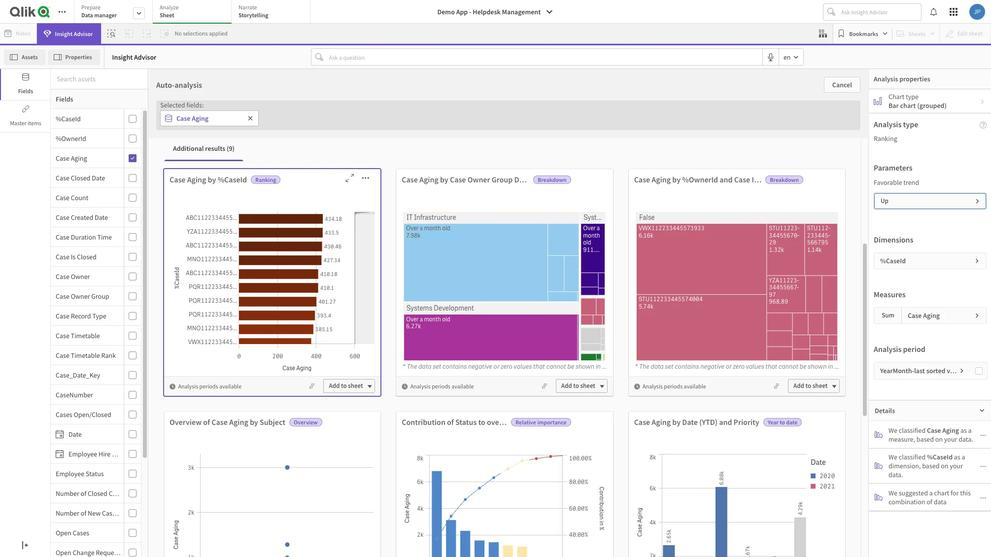 Task type: describe. For each thing, give the bounding box(es) containing it.
be for case aging by %ownerid and case is closed
[[800, 362, 806, 371]]

record
[[71, 311, 91, 320]]

we suggested a chart for this combination of data
[[889, 488, 971, 506]]

open for open cases by priority type
[[413, 159, 432, 169]]

master
[[10, 119, 26, 127]]

properties button
[[48, 49, 100, 65]]

count
[[71, 193, 88, 202]]

case owner group
[[56, 292, 109, 300]]

case owner
[[56, 272, 90, 281]]

analyze image for dimension,
[[875, 462, 883, 470]]

low
[[731, 71, 772, 98]]

or for group
[[493, 362, 499, 371]]

0 vertical spatial timetable
[[562, 174, 596, 184]]

case timetable rank
[[56, 351, 116, 360]]

values for drill
[[514, 362, 532, 371]]

this for case aging by %ownerid and case is closed
[[834, 362, 845, 371]]

prepare data manager
[[81, 3, 117, 19]]

add to sheet for owner
[[561, 382, 595, 390]]

number for number of closed cases
[[56, 489, 79, 498]]

(9)
[[227, 144, 235, 153]]

low priority cases 203
[[731, 71, 905, 152]]

sheet
[[160, 11, 174, 19]]

priority inside high priority cases 72
[[125, 71, 194, 98]]

new
[[88, 508, 101, 517]]

by for case aging by %ownerid and case is closed
[[672, 174, 681, 184]]

(grouped)
[[917, 101, 947, 110]]

cases inside cases open/closed menu item
[[56, 410, 72, 419]]

additional
[[173, 144, 204, 153]]

the for case aging by %ownerid and case is closed
[[639, 362, 649, 371]]

chart type bar chart (grouped)
[[889, 92, 947, 110]]

bookmarks button
[[836, 26, 890, 41]]

assets
[[22, 53, 38, 60]]

142
[[455, 98, 529, 152]]

date inside date menu item
[[69, 430, 82, 438]]

add to sheet for and
[[794, 382, 828, 390]]

%caseid down dimensions
[[880, 256, 906, 265]]

analyze image for measure,
[[875, 431, 883, 438]]

timetable for case timetable rank
[[71, 351, 100, 360]]

properties
[[65, 53, 92, 60]]

open for open & resolved cases over time
[[5, 432, 24, 443]]

of for overview of case aging by subject
[[203, 417, 210, 427]]

sum button
[[874, 308, 902, 323]]

employee status button
[[51, 469, 122, 478]]

of inside we suggested a chart for this combination of data
[[927, 497, 933, 506]]

we suggested a chart for this combination of data button
[[869, 484, 991, 511]]

date for case closed date
[[92, 173, 105, 182]]

of for contribution of status to overall case aging
[[447, 417, 454, 427]]

open change requests menu item
[[51, 543, 141, 557]]

%caseid down as a measure, based on your data.
[[927, 453, 953, 461]]

periods for %caseid
[[199, 382, 218, 390]]

up
[[881, 197, 889, 205]]

bar chart image
[[874, 97, 882, 105]]

analyze
[[160, 3, 179, 11]]

casenumber button
[[51, 390, 122, 399]]

en
[[784, 52, 791, 61]]

assets button
[[4, 49, 46, 65]]

case timetable button
[[51, 331, 122, 340]]

for
[[951, 488, 959, 497]]

by for case aging by %caseid
[[208, 174, 216, 184]]

full screen image
[[342, 173, 358, 183]]

* inside open cases vs duration * bubble size represents number of high priority open cases
[[5, 169, 8, 179]]

timetable for case timetable
[[71, 331, 100, 340]]

number of new cases menu item
[[51, 503, 141, 523]]

duration inside open cases vs duration * bubble size represents number of high priority open cases
[[58, 159, 90, 169]]

cases inside open cases vs duration * bubble size represents number of high priority open cases
[[26, 159, 47, 169]]

case closed date menu item
[[51, 168, 141, 188]]

case aging by %caseid
[[170, 174, 247, 184]]

closed inside menu item
[[88, 489, 107, 498]]

number of new cases
[[56, 508, 119, 517]]

trend
[[904, 178, 919, 187]]

case created date
[[56, 213, 108, 222]]

sorted
[[927, 366, 946, 375]]

sheet for owner
[[580, 382, 595, 390]]

james peterson image
[[970, 4, 985, 20]]

employee status menu item
[[51, 464, 141, 484]]

fields:
[[186, 101, 204, 109]]

management
[[502, 7, 541, 16]]

&
[[26, 432, 31, 443]]

over
[[90, 432, 107, 443]]

case aging menu item
[[51, 148, 141, 168]]

period
[[903, 344, 926, 354]]

203
[[781, 98, 855, 152]]

1 horizontal spatial advisor
[[134, 52, 156, 61]]

open
[[159, 169, 176, 179]]

2 vertical spatial case aging
[[908, 311, 940, 320]]

subject
[[260, 417, 285, 427]]

selections
[[183, 30, 208, 37]]

open cases menu item
[[51, 523, 141, 543]]

requests
[[96, 548, 122, 557]]

suggested
[[899, 488, 928, 497]]

favorable
[[874, 178, 902, 187]]

cases inside 'number of new cases' menu item
[[102, 508, 119, 517]]

case aging by %ownerid and case is closed
[[634, 174, 782, 184]]

case aging by case owner group drill and case timetable
[[402, 174, 596, 184]]

created
[[71, 213, 93, 222]]

combination
[[889, 497, 925, 506]]

employee hire date menu item
[[51, 444, 141, 464]]

breakdown for closed
[[770, 176, 799, 183]]

analysis periods available for case
[[410, 382, 474, 390]]

* the data set contains negative or zero values that cannot be shown in this chart. for drill
[[402, 362, 630, 371]]

on for case
[[935, 435, 943, 443]]

shown for case aging by %ownerid and case is closed
[[808, 362, 827, 371]]

Ask a question text field
[[327, 49, 763, 65]]

2 horizontal spatial values
[[947, 366, 966, 375]]

or for case
[[726, 362, 732, 371]]

measure,
[[889, 435, 915, 443]]

case_date_key
[[56, 370, 100, 379]]

case created date button
[[51, 213, 122, 222]]

open cases
[[56, 528, 89, 537]]

the for case aging by case owner group drill and case timetable
[[407, 362, 417, 371]]

chart. for case aging by case owner group drill and case timetable
[[614, 362, 630, 371]]

cases open/closed
[[56, 410, 111, 419]]

we inside we suggested a chart for this combination of data
[[889, 488, 898, 497]]

prepare
[[81, 3, 101, 11]]

case_date_key menu item
[[51, 365, 141, 385]]

0 vertical spatial is
[[752, 174, 758, 184]]

case duration time menu item
[[51, 227, 141, 247]]

to for case aging by %caseid
[[341, 382, 347, 390]]

based for case aging
[[917, 435, 934, 443]]

this for case aging by case owner group drill and case timetable
[[602, 362, 612, 371]]

cases open/closed menu item
[[51, 405, 141, 424]]

1 add to sheet from the left
[[329, 382, 363, 390]]

drill
[[514, 174, 529, 184]]

1 vertical spatial time
[[108, 432, 126, 443]]

analyze image
[[875, 493, 883, 501]]

case aging inside case aging menu item
[[56, 154, 87, 162]]

by for case aging by case owner group drill and case timetable
[[440, 174, 448, 184]]

this inside we suggested a chart for this combination of data
[[960, 488, 971, 497]]

properties
[[900, 74, 931, 83]]

we classified case aging
[[889, 426, 959, 435]]

Ask Insight Advisor text field
[[839, 4, 921, 20]]

add for owner
[[561, 382, 572, 390]]

* the data set contains negative or zero values that cannot be shown in this chart. for is
[[635, 362, 863, 371]]

based for %caseid
[[922, 461, 940, 470]]

%caseid inside %caseid menu item
[[56, 114, 81, 123]]

sheet for and
[[813, 382, 828, 390]]

contains for case
[[442, 362, 467, 371]]

helpdesk
[[473, 7, 501, 16]]

case record type button
[[51, 311, 122, 320]]

2 master items button from the left
[[1, 101, 50, 132]]

cases inside number of closed cases menu item
[[109, 489, 125, 498]]

-
[[469, 7, 472, 16]]

cancel
[[832, 80, 852, 89]]

case owner button
[[51, 272, 122, 281]]

last
[[914, 366, 925, 375]]

open cases button
[[51, 528, 122, 537]]

case timetable
[[56, 331, 100, 340]]

1 add from the left
[[329, 382, 340, 390]]

en button
[[779, 49, 803, 65]]

case is closed button
[[51, 252, 122, 261]]

type inside case record type menu item
[[92, 311, 106, 320]]

1 horizontal spatial fields
[[56, 95, 73, 104]]

a inside we suggested a chart for this combination of data
[[930, 488, 933, 497]]

contribution
[[402, 417, 446, 427]]

cancel button
[[824, 77, 861, 93]]

is inside menu item
[[71, 252, 76, 261]]

0 vertical spatial ranking
[[874, 134, 897, 143]]

shown for case aging by case owner group drill and case timetable
[[575, 362, 594, 371]]

analysis
[[175, 80, 202, 90]]

periods for case
[[432, 382, 450, 390]]

available for %ownerid
[[684, 382, 706, 390]]

a for as a measure, based on your data.
[[968, 426, 972, 435]]

employee status
[[56, 469, 104, 478]]

case closed date
[[56, 173, 105, 182]]

1 add to sheet button from the left
[[324, 379, 375, 393]]

0 horizontal spatial fields
[[18, 87, 33, 95]]

owner for case owner group
[[71, 292, 90, 300]]

zero for case
[[733, 362, 745, 371]]

size
[[34, 169, 46, 179]]

open for open cases vs duration * bubble size represents number of high priority open cases
[[5, 159, 24, 169]]



Task type: locate. For each thing, give the bounding box(es) containing it.
chart
[[900, 101, 916, 110], [934, 488, 950, 497]]

1 vertical spatial data.
[[889, 470, 903, 479]]

chart for for
[[934, 488, 950, 497]]

of inside open cases vs duration * bubble size represents number of high priority open cases
[[110, 169, 117, 179]]

1 horizontal spatial that
[[765, 362, 777, 371]]

1 available from the left
[[219, 382, 242, 390]]

0 horizontal spatial ranking
[[255, 176, 276, 183]]

1 vertical spatial your
[[950, 461, 963, 470]]

3 add to sheet from the left
[[794, 382, 828, 390]]

1 negative from the left
[[468, 362, 492, 371]]

3 sheet from the left
[[813, 382, 828, 390]]

classified down measure,
[[899, 453, 926, 461]]

owner up case owner group
[[71, 272, 90, 281]]

open for open cases
[[56, 528, 71, 537]]

analysis period
[[874, 344, 926, 354]]

classified for dimension,
[[899, 453, 926, 461]]

a down as a measure, based on your data.
[[962, 453, 965, 461]]

negative
[[468, 362, 492, 371], [700, 362, 724, 371]]

analysis periods available up overview of case aging by subject on the left of the page
[[178, 382, 242, 390]]

employee hire date
[[69, 449, 125, 458]]

owner
[[468, 174, 490, 184], [71, 272, 90, 281], [71, 292, 90, 300]]

owner up record
[[71, 292, 90, 300]]

0 horizontal spatial type
[[92, 311, 106, 320]]

status left overall
[[455, 417, 477, 427]]

0 vertical spatial type
[[495, 159, 512, 169]]

2 add from the left
[[561, 382, 572, 390]]

number down employee status
[[56, 489, 79, 498]]

demo app - helpdesk management
[[437, 7, 541, 16]]

number of closed cases
[[56, 489, 125, 498]]

1 horizontal spatial data
[[651, 362, 664, 371]]

1 horizontal spatial shown
[[808, 362, 827, 371]]

2 number from the top
[[56, 508, 79, 517]]

%caseid button
[[51, 114, 122, 123]]

0 horizontal spatial or
[[493, 362, 499, 371]]

0 vertical spatial %ownerid
[[56, 134, 86, 143]]

case_date_key button
[[51, 370, 122, 379]]

priority left year
[[734, 417, 759, 427]]

app
[[456, 7, 468, 16]]

fields up %caseid button
[[56, 95, 73, 104]]

1 vertical spatial based
[[922, 461, 940, 470]]

date for employee hire date
[[112, 449, 125, 458]]

number for number of new cases
[[56, 508, 79, 517]]

date inside case created date menu item
[[95, 213, 108, 222]]

insight advisor inside dropdown button
[[55, 30, 93, 37]]

your up for
[[950, 461, 963, 470]]

1 periods from the left
[[199, 382, 218, 390]]

type down 'chart type bar chart (grouped)'
[[903, 119, 919, 129]]

as inside as a measure, based on your data.
[[961, 426, 967, 435]]

%ownerid inside %ownerid menu item
[[56, 134, 86, 143]]

analysis
[[874, 74, 898, 83], [874, 119, 902, 129], [874, 344, 902, 354], [178, 382, 198, 390], [410, 382, 431, 390], [643, 382, 663, 390]]

2 cannot from the left
[[778, 362, 798, 371]]

small image
[[980, 99, 986, 105], [975, 313, 980, 318], [402, 383, 408, 389], [634, 383, 640, 389], [979, 408, 985, 414], [980, 432, 986, 438]]

1 horizontal spatial this
[[834, 362, 845, 371]]

data. for as a dimension, based on your data.
[[889, 470, 903, 479]]

add to sheet button for owner
[[556, 379, 608, 393]]

analysis periods available up contribution
[[410, 382, 474, 390]]

number up open cases
[[56, 508, 79, 517]]

of inside menu item
[[81, 508, 86, 517]]

demo app - helpdesk management button
[[432, 4, 560, 20]]

1 horizontal spatial insight
[[112, 52, 133, 61]]

2 horizontal spatial a
[[968, 426, 972, 435]]

employee
[[69, 449, 97, 458], [56, 469, 84, 478]]

insight down smart search icon
[[112, 52, 133, 61]]

0 horizontal spatial periods
[[199, 382, 218, 390]]

we for as a measure, based on your data.
[[889, 426, 898, 435]]

time inside menu item
[[97, 232, 112, 241]]

0 horizontal spatial is
[[71, 252, 76, 261]]

as a dimension, based on your data.
[[889, 453, 965, 479]]

2 breakdown from the left
[[770, 176, 799, 183]]

bookmarks
[[849, 30, 878, 37]]

2 horizontal spatial add
[[794, 382, 804, 390]]

2 horizontal spatial sheet
[[813, 382, 828, 390]]

1 * the data set contains negative or zero values that cannot be shown in this chart. from the left
[[402, 362, 630, 371]]

yearmonth-last sorted values
[[880, 366, 966, 375]]

1 horizontal spatial contains
[[675, 362, 699, 371]]

%ownerid menu item
[[51, 129, 141, 148]]

analyze image
[[875, 431, 883, 438], [875, 462, 883, 470]]

0 horizontal spatial be
[[567, 362, 574, 371]]

1 in from the left
[[596, 362, 601, 371]]

2 in from the left
[[828, 362, 833, 371]]

year to date
[[768, 419, 798, 426]]

analyze image left dimension,
[[875, 462, 883, 470]]

0 horizontal spatial chart
[[900, 101, 916, 110]]

we right analyze icon on the right bottom of page
[[889, 488, 898, 497]]

1 vertical spatial status
[[86, 469, 104, 478]]

tab list inside 'application'
[[74, 0, 314, 25]]

aging inside menu item
[[71, 154, 87, 162]]

cannot for and
[[546, 362, 566, 371]]

0 vertical spatial type
[[906, 92, 919, 101]]

set for %ownerid
[[665, 362, 673, 371]]

0 vertical spatial time
[[97, 232, 112, 241]]

insight inside dropdown button
[[55, 30, 73, 37]]

2 horizontal spatial analysis periods available
[[643, 382, 706, 390]]

fields up master items
[[18, 87, 33, 95]]

1 be from the left
[[567, 362, 574, 371]]

tab list containing prepare
[[74, 0, 314, 25]]

open change requests
[[56, 548, 122, 557]]

0 horizontal spatial this
[[602, 362, 612, 371]]

1 sheet from the left
[[348, 382, 363, 390]]

smart search image
[[108, 30, 116, 37]]

hire
[[99, 449, 111, 458]]

be
[[567, 362, 574, 371], [800, 362, 806, 371]]

Search assets text field
[[51, 70, 148, 88]]

case owner group menu item
[[51, 286, 141, 306]]

periods up overview of case aging by subject on the left of the page
[[199, 382, 218, 390]]

data for case aging by case owner group drill and case timetable
[[418, 362, 431, 371]]

negative for owner
[[468, 362, 492, 371]]

periods up "case aging by date (ytd) and priority"
[[664, 382, 683, 390]]

0 horizontal spatial case aging
[[56, 154, 87, 162]]

2 * the data set contains negative or zero values that cannot be shown in this chart. from the left
[[635, 362, 863, 371]]

case aging up period
[[908, 311, 940, 320]]

0 horizontal spatial add to sheet button
[[324, 379, 375, 393]]

1 vertical spatial %ownerid
[[682, 174, 718, 184]]

dimensions
[[874, 235, 914, 244]]

application containing 72
[[0, 0, 991, 557]]

zero for group
[[501, 362, 512, 371]]

in for case aging by case owner group drill and case timetable
[[596, 362, 601, 371]]

1 breakdown from the left
[[538, 176, 567, 183]]

0 horizontal spatial analysis periods available
[[178, 382, 242, 390]]

breakdown
[[538, 176, 567, 183], [770, 176, 799, 183]]

1 vertical spatial number
[[56, 508, 79, 517]]

we
[[889, 426, 898, 435], [889, 453, 898, 461], [889, 488, 898, 497]]

on up we classified %caseid
[[935, 435, 943, 443]]

1 horizontal spatial insight advisor
[[112, 52, 156, 61]]

1 analysis periods available from the left
[[178, 382, 242, 390]]

available for %caseid
[[219, 382, 242, 390]]

that for and
[[533, 362, 545, 371]]

duration inside menu item
[[71, 232, 96, 241]]

0 vertical spatial on
[[935, 435, 943, 443]]

1 vertical spatial advisor
[[134, 52, 156, 61]]

1 horizontal spatial negative
[[700, 362, 724, 371]]

1 vertical spatial type
[[903, 119, 919, 129]]

2 zero from the left
[[733, 362, 745, 371]]

your up we classified %caseid
[[944, 435, 957, 443]]

1 zero from the left
[[501, 362, 512, 371]]

status
[[455, 417, 477, 427], [86, 469, 104, 478]]

cases inside low priority cases 203
[[849, 71, 905, 98]]

that
[[533, 362, 545, 371], [765, 362, 777, 371]]

we down measure,
[[889, 453, 898, 461]]

manager
[[94, 11, 117, 19]]

fields
[[18, 87, 33, 95], [56, 95, 73, 104]]

1 contains from the left
[[442, 362, 467, 371]]

case
[[176, 114, 190, 123], [56, 154, 69, 162], [56, 173, 69, 182], [170, 174, 186, 184], [402, 174, 418, 184], [450, 174, 466, 184], [545, 174, 561, 184], [634, 174, 650, 184], [734, 174, 750, 184], [56, 193, 69, 202], [56, 213, 69, 222], [56, 232, 69, 241], [56, 252, 69, 261], [56, 272, 69, 281], [56, 292, 69, 300], [908, 311, 922, 320], [56, 311, 69, 320], [56, 331, 69, 340], [56, 351, 69, 360], [212, 417, 228, 427], [512, 417, 528, 427], [634, 417, 650, 427], [927, 426, 941, 435]]

overview for overview
[[294, 419, 318, 426]]

on inside as a measure, based on your data.
[[935, 435, 943, 443]]

data. up suggested
[[889, 470, 903, 479]]

negative for and
[[700, 362, 724, 371]]

bar
[[889, 101, 899, 110]]

menu
[[51, 109, 148, 557]]

in
[[596, 362, 601, 371], [828, 362, 833, 371]]

application
[[0, 0, 991, 557]]

case timetable menu item
[[51, 326, 141, 346]]

as right we classified case aging
[[961, 426, 967, 435]]

date
[[92, 173, 105, 182], [95, 213, 108, 222], [682, 417, 698, 427], [69, 430, 82, 438], [112, 449, 125, 458]]

chart left for
[[934, 488, 950, 497]]

1 vertical spatial chart
[[934, 488, 950, 497]]

by for open cases by priority type
[[457, 159, 465, 169]]

based up we classified %caseid
[[917, 435, 934, 443]]

type for analysis
[[903, 119, 919, 129]]

on inside as a dimension, based on your data.
[[941, 461, 949, 470]]

1 horizontal spatial chart
[[934, 488, 950, 497]]

case inside menu item
[[56, 213, 69, 222]]

case owner group button
[[51, 292, 122, 300]]

0 horizontal spatial add
[[329, 382, 340, 390]]

analysis periods available for %ownerid
[[643, 382, 706, 390]]

a inside as a dimension, based on your data.
[[962, 453, 965, 461]]

number
[[84, 169, 109, 179]]

3 add to sheet button from the left
[[788, 379, 840, 393]]

data. inside as a measure, based on your data.
[[959, 435, 973, 443]]

0 horizontal spatial negative
[[468, 362, 492, 371]]

based
[[917, 435, 934, 443], [922, 461, 940, 470]]

status inside menu item
[[86, 469, 104, 478]]

open inside open cases vs duration * bubble size represents number of high priority open cases
[[5, 159, 24, 169]]

chart right bar
[[900, 101, 916, 110]]

we down details
[[889, 426, 898, 435]]

a for as a dimension, based on your data.
[[962, 453, 965, 461]]

0 horizontal spatial a
[[930, 488, 933, 497]]

1 horizontal spatial data.
[[959, 435, 973, 443]]

aging
[[192, 114, 209, 123], [71, 154, 87, 162], [187, 174, 206, 184], [419, 174, 439, 184], [652, 174, 671, 184], [923, 311, 940, 320], [229, 417, 248, 427], [529, 417, 549, 427], [652, 417, 671, 427], [943, 426, 959, 435]]

1 vertical spatial duration
[[71, 232, 96, 241]]

we for as a dimension, based on your data.
[[889, 453, 898, 461]]

date for case created date
[[95, 213, 108, 222]]

case is closed menu item
[[51, 247, 141, 267]]

importance
[[537, 419, 567, 426]]

set
[[433, 362, 441, 371], [665, 362, 673, 371]]

2 periods from the left
[[432, 382, 450, 390]]

1 we from the top
[[889, 426, 898, 435]]

1 horizontal spatial cannot
[[778, 362, 798, 371]]

1 or from the left
[[493, 362, 499, 371]]

data. for as a measure, based on your data.
[[959, 435, 973, 443]]

date button
[[51, 430, 122, 438]]

open/closed
[[74, 410, 111, 419]]

data. up as a dimension, based on your data. on the bottom
[[959, 435, 973, 443]]

2 analyze image from the top
[[875, 462, 883, 470]]

1 horizontal spatial periods
[[432, 382, 450, 390]]

0 vertical spatial case aging
[[176, 114, 209, 123]]

closed
[[71, 173, 90, 182], [759, 174, 782, 184], [77, 252, 96, 261], [88, 489, 107, 498]]

2 vertical spatial we
[[889, 488, 898, 497]]

sum
[[882, 311, 894, 319]]

employee down the "employee hire date" button
[[56, 469, 84, 478]]

cannot for closed
[[778, 362, 798, 371]]

case aging button
[[51, 154, 122, 162]]

2 we from the top
[[889, 453, 898, 461]]

your for we classified case aging
[[944, 435, 957, 443]]

date inside case closed date menu item
[[92, 173, 105, 182]]

your inside as a measure, based on your data.
[[944, 435, 957, 443]]

chart for (grouped)
[[900, 101, 916, 110]]

1 horizontal spatial status
[[455, 417, 477, 427]]

group inside menu item
[[91, 292, 109, 300]]

duration up case closed date
[[58, 159, 90, 169]]

relative importance
[[516, 419, 567, 426]]

of inside menu item
[[81, 489, 86, 498]]

as inside as a dimension, based on your data.
[[954, 453, 961, 461]]

2 add to sheet from the left
[[561, 382, 595, 390]]

set for case
[[433, 362, 441, 371]]

open for open change requests
[[56, 548, 71, 557]]

this
[[602, 362, 612, 371], [834, 362, 845, 371], [960, 488, 971, 497]]

analysis periods available for %caseid
[[178, 382, 242, 390]]

0 horizontal spatial advisor
[[74, 30, 93, 37]]

chart inside we suggested a chart for this combination of data
[[934, 488, 950, 497]]

%caseid menu item
[[51, 109, 141, 129]]

2 or from the left
[[726, 362, 732, 371]]

0 vertical spatial insight
[[55, 30, 73, 37]]

high
[[118, 169, 133, 179]]

priority inside low priority cases 203
[[776, 71, 845, 98]]

1 vertical spatial as
[[954, 453, 961, 461]]

0 vertical spatial employee
[[69, 449, 97, 458]]

contains for %ownerid
[[675, 362, 699, 371]]

high
[[77, 71, 121, 98]]

1 horizontal spatial in
[[828, 362, 833, 371]]

2 contains from the left
[[675, 362, 699, 371]]

available
[[219, 382, 242, 390], [452, 382, 474, 390], [684, 382, 706, 390]]

priority up case aging by case owner group drill and case timetable in the top of the page
[[466, 159, 494, 169]]

3 we from the top
[[889, 488, 898, 497]]

1 horizontal spatial zero
[[733, 362, 745, 371]]

add for and
[[794, 382, 804, 390]]

periods up contribution
[[432, 382, 450, 390]]

type right record
[[92, 311, 106, 320]]

0 horizontal spatial insight advisor
[[55, 30, 93, 37]]

1 vertical spatial insight advisor
[[112, 52, 156, 61]]

help image
[[980, 122, 987, 129]]

case count
[[56, 193, 88, 202]]

a right we classified case aging
[[968, 426, 972, 435]]

number inside menu item
[[56, 508, 79, 517]]

%ownerid button
[[51, 134, 122, 143]]

advisor inside dropdown button
[[74, 30, 93, 37]]

casenumber menu item
[[51, 385, 141, 405]]

group left drill
[[492, 174, 513, 184]]

to
[[341, 382, 347, 390], [573, 382, 579, 390], [806, 382, 811, 390], [478, 417, 485, 427], [780, 419, 785, 426]]

priority up selected
[[125, 71, 194, 98]]

classified for measure,
[[899, 426, 926, 435]]

1 horizontal spatial be
[[800, 362, 806, 371]]

periods
[[199, 382, 218, 390], [432, 382, 450, 390], [664, 382, 683, 390]]

1 horizontal spatial type
[[495, 159, 512, 169]]

2 that from the left
[[765, 362, 777, 371]]

that for closed
[[765, 362, 777, 371]]

1 horizontal spatial add to sheet
[[561, 382, 595, 390]]

1 that from the left
[[533, 362, 545, 371]]

analysis periods available up "case aging by date (ytd) and priority"
[[643, 382, 706, 390]]

%caseid down (9)
[[218, 174, 247, 184]]

to for case aging by case owner group drill and case timetable
[[573, 382, 579, 390]]

1 horizontal spatial chart.
[[846, 362, 863, 371]]

be for case aging by case owner group drill and case timetable
[[567, 362, 574, 371]]

data for case aging by %ownerid and case is closed
[[651, 362, 664, 371]]

type inside 'chart type bar chart (grouped)'
[[906, 92, 919, 101]]

values for is
[[746, 362, 764, 371]]

case aging up represents
[[56, 154, 87, 162]]

case created date menu item
[[51, 208, 141, 227]]

0 vertical spatial status
[[455, 417, 477, 427]]

of for number of new cases
[[81, 508, 86, 517]]

1 horizontal spatial analysis periods available
[[410, 382, 474, 390]]

2 chart. from the left
[[846, 362, 863, 371]]

0 vertical spatial analyze image
[[875, 431, 883, 438]]

2 horizontal spatial this
[[960, 488, 971, 497]]

2 negative from the left
[[700, 362, 724, 371]]

chart inside 'chart type bar chart (grouped)'
[[900, 101, 916, 110]]

small image inside "up" "button"
[[975, 195, 981, 207]]

analyze sheet
[[160, 3, 179, 19]]

2 vertical spatial a
[[930, 488, 933, 497]]

year
[[768, 419, 779, 426]]

0 vertical spatial advisor
[[74, 30, 93, 37]]

as down as a measure, based on your data.
[[954, 453, 961, 461]]

priority down en popup button
[[776, 71, 845, 98]]

1 horizontal spatial sheet
[[580, 382, 595, 390]]

1 analyze image from the top
[[875, 431, 883, 438]]

1 the from the left
[[407, 362, 417, 371]]

insight advisor down smart search icon
[[112, 52, 156, 61]]

0 horizontal spatial the
[[407, 362, 417, 371]]

type for chart
[[906, 92, 919, 101]]

type up case aging by case owner group drill and case timetable in the top of the page
[[495, 159, 512, 169]]

1 horizontal spatial a
[[962, 453, 965, 461]]

0 vertical spatial owner
[[468, 174, 490, 184]]

1 cannot from the left
[[546, 362, 566, 371]]

to for case aging by %ownerid and case is closed
[[806, 382, 811, 390]]

0 horizontal spatial data.
[[889, 470, 903, 479]]

employee up employee status
[[69, 449, 97, 458]]

selected
[[160, 101, 185, 109]]

1 horizontal spatial set
[[665, 362, 673, 371]]

chart. for case aging by %ownerid and case is closed
[[846, 362, 863, 371]]

3 analysis periods available from the left
[[643, 382, 706, 390]]

advisor up auto-
[[134, 52, 156, 61]]

1 master items button from the left
[[0, 101, 50, 132]]

0 vertical spatial we
[[889, 426, 898, 435]]

date inside "employee hire date" menu item
[[112, 449, 125, 458]]

dimension,
[[889, 461, 921, 470]]

available up contribution of status to overall case aging
[[452, 382, 474, 390]]

0 horizontal spatial overview
[[170, 417, 202, 427]]

1 shown from the left
[[575, 362, 594, 371]]

case owner menu item
[[51, 267, 141, 286]]

analyze image left measure,
[[875, 431, 883, 438]]

periods for %ownerid
[[664, 382, 683, 390]]

employee hire date button
[[51, 449, 130, 458]]

employee inside menu item
[[69, 449, 97, 458]]

2 horizontal spatial *
[[635, 362, 638, 371]]

available up overview of case aging by subject on the left of the page
[[219, 382, 242, 390]]

master items button
[[0, 101, 50, 132], [1, 101, 50, 132]]

*
[[5, 169, 8, 179], [402, 362, 405, 371], [635, 362, 638, 371]]

advisor down data
[[74, 30, 93, 37]]

case closed date button
[[51, 173, 122, 182]]

add to sheet button
[[324, 379, 375, 393], [556, 379, 608, 393], [788, 379, 840, 393]]

0 horizontal spatial that
[[533, 362, 545, 371]]

number of closed cases menu item
[[51, 484, 141, 503]]

cases inside high priority cases 72
[[198, 71, 254, 98]]

2 analysis periods available from the left
[[410, 382, 474, 390]]

on down as a measure, based on your data.
[[941, 461, 949, 470]]

available up "case aging by date (ytd) and priority"
[[684, 382, 706, 390]]

0 vertical spatial your
[[944, 435, 957, 443]]

owner down the open cases by priority type
[[468, 174, 490, 184]]

0 horizontal spatial %ownerid
[[56, 134, 86, 143]]

2 be from the left
[[800, 362, 806, 371]]

2 set from the left
[[665, 362, 673, 371]]

1 number from the top
[[56, 489, 79, 498]]

0 horizontal spatial breakdown
[[538, 176, 567, 183]]

2 classified from the top
[[899, 453, 926, 461]]

0 horizontal spatial zero
[[501, 362, 512, 371]]

case count menu item
[[51, 188, 141, 208]]

breakdown for and
[[538, 176, 567, 183]]

your for we classified %caseid
[[950, 461, 963, 470]]

parameters
[[874, 163, 913, 173]]

3 available from the left
[[684, 382, 706, 390]]

data inside we suggested a chart for this combination of data
[[934, 497, 947, 506]]

2 sheet from the left
[[580, 382, 595, 390]]

2 horizontal spatial add to sheet button
[[788, 379, 840, 393]]

1 vertical spatial analyze image
[[875, 462, 883, 470]]

in for case aging by %ownerid and case is closed
[[828, 362, 833, 371]]

status down "employee hire date" menu item
[[86, 469, 104, 478]]

1 vertical spatial ranking
[[255, 176, 276, 183]]

1 vertical spatial we
[[889, 453, 898, 461]]

0 vertical spatial chart
[[900, 101, 916, 110]]

case record type menu item
[[51, 306, 141, 326]]

time right over
[[108, 432, 126, 443]]

your inside as a dimension, based on your data.
[[950, 461, 963, 470]]

selections tool image
[[819, 30, 827, 37]]

2 add to sheet button from the left
[[556, 379, 608, 393]]

available for case
[[452, 382, 474, 390]]

no selections applied
[[175, 30, 228, 37]]

as for case aging
[[961, 426, 967, 435]]

auto-
[[156, 80, 175, 90]]

3 periods from the left
[[664, 382, 683, 390]]

by
[[457, 159, 465, 169], [208, 174, 216, 184], [440, 174, 448, 184], [672, 174, 681, 184], [250, 417, 258, 427], [672, 417, 681, 427]]

cases inside 'open cases' menu item
[[73, 528, 89, 537]]

a inside as a measure, based on your data.
[[968, 426, 972, 435]]

data. inside as a dimension, based on your data.
[[889, 470, 903, 479]]

0 horizontal spatial cannot
[[546, 362, 566, 371]]

change
[[73, 548, 94, 557]]

1 horizontal spatial * the data set contains negative or zero values that cannot be shown in this chart.
[[635, 362, 863, 371]]

insight up properties button
[[55, 30, 73, 37]]

1 vertical spatial insight
[[112, 52, 133, 61]]

* for case aging by case owner group drill and case timetable
[[402, 362, 405, 371]]

based inside as a dimension, based on your data.
[[922, 461, 940, 470]]

2 horizontal spatial available
[[684, 382, 706, 390]]

classified up we classified %caseid
[[899, 426, 926, 435]]

2 the from the left
[[639, 362, 649, 371]]

1 set from the left
[[433, 362, 441, 371]]

72
[[141, 98, 190, 152]]

1 chart. from the left
[[614, 362, 630, 371]]

narrate
[[239, 3, 257, 11]]

based right dimension,
[[922, 461, 940, 470]]

open & resolved cases over time
[[5, 432, 126, 443]]

tab list
[[74, 0, 314, 25]]

add to sheet button for and
[[788, 379, 840, 393]]

case aging down fields:
[[176, 114, 209, 123]]

relative
[[516, 419, 536, 426]]

overview for overview of case aging by subject
[[170, 417, 202, 427]]

more image
[[358, 173, 374, 183]]

duration down created
[[71, 232, 96, 241]]

2 shown from the left
[[808, 362, 827, 371]]

based inside as a measure, based on your data.
[[917, 435, 934, 443]]

of for number of closed cases
[[81, 489, 86, 498]]

0 vertical spatial based
[[917, 435, 934, 443]]

1 classified from the top
[[899, 426, 926, 435]]

1 horizontal spatial group
[[492, 174, 513, 184]]

1 horizontal spatial add
[[561, 382, 572, 390]]

by for case aging by date (ytd) and priority
[[672, 417, 681, 427]]

* for case aging by %ownerid and case is closed
[[635, 362, 638, 371]]

open
[[5, 159, 24, 169], [413, 159, 432, 169], [5, 432, 24, 443], [56, 528, 71, 537], [56, 548, 71, 557]]

overview
[[170, 417, 202, 427], [294, 419, 318, 426]]

as for %caseid
[[954, 453, 961, 461]]

duration
[[58, 159, 90, 169], [71, 232, 96, 241]]

time down case created date menu item
[[97, 232, 112, 241]]

%caseid up %ownerid button
[[56, 114, 81, 123]]

1 horizontal spatial ranking
[[874, 134, 897, 143]]

date
[[786, 419, 798, 426]]

advisor
[[74, 30, 93, 37], [134, 52, 156, 61]]

priority
[[134, 169, 158, 179]]

0 vertical spatial duration
[[58, 159, 90, 169]]

casenumber
[[56, 390, 93, 399]]

a right suggested
[[930, 488, 933, 497]]

small image
[[975, 195, 981, 207], [975, 258, 980, 264], [959, 368, 965, 374], [170, 383, 175, 389], [980, 463, 986, 469], [980, 495, 986, 501]]

0 horizontal spatial chart.
[[614, 362, 630, 371]]

owner for case owner
[[71, 272, 90, 281]]

items
[[28, 119, 41, 127]]

overview of case aging by subject
[[170, 417, 285, 427]]

group down case owner menu item on the left of page
[[91, 292, 109, 300]]

0 horizontal spatial set
[[433, 362, 441, 371]]

analysis properties
[[874, 74, 931, 83]]

date menu item
[[51, 424, 141, 444]]

type right the "chart"
[[906, 92, 919, 101]]

%ownerid
[[56, 134, 86, 143], [682, 174, 718, 184]]

we classified %caseid
[[889, 453, 953, 461]]

no
[[175, 30, 182, 37]]

insight advisor down data
[[55, 30, 93, 37]]

menu containing %caseid
[[51, 109, 148, 557]]

2 available from the left
[[452, 382, 474, 390]]

employee for employee status
[[56, 469, 84, 478]]

case duration time
[[56, 232, 112, 241]]

employee inside menu item
[[56, 469, 84, 478]]

master items
[[10, 119, 41, 127]]

on for %caseid
[[941, 461, 949, 470]]

deselect field image
[[247, 115, 253, 121]]

employee for employee hire date
[[69, 449, 97, 458]]

open change requests button
[[51, 548, 127, 557]]

case timetable rank menu item
[[51, 346, 141, 365]]

number inside menu item
[[56, 489, 79, 498]]

3 add from the left
[[794, 382, 804, 390]]

favorable trend
[[874, 178, 919, 187]]



Task type: vqa. For each thing, say whether or not it's contained in the screenshot.
Create new sheet
no



